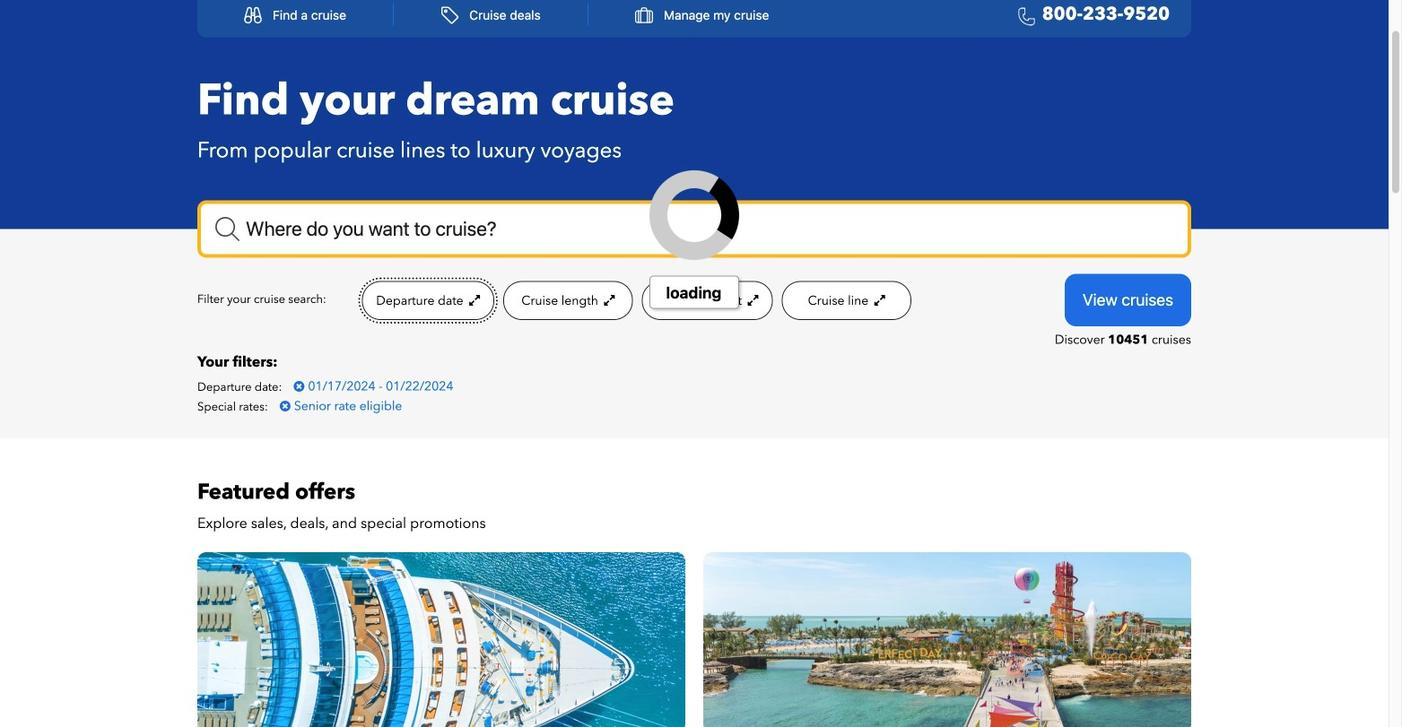 Task type: vqa. For each thing, say whether or not it's contained in the screenshot.
Travel Menu navigation
yes



Task type: locate. For each thing, give the bounding box(es) containing it.
open the trip length cruise search filter menu image
[[602, 294, 615, 307]]

cheap cruises image
[[704, 553, 1192, 728]]

None field
[[197, 201, 1192, 258]]

senior rate eligible has been selected for your cruise search filter. remove senior rate eligible from your cruise search filter. image
[[280, 400, 291, 413]]

travel menu navigation
[[197, 0, 1192, 37]]



Task type: describe. For each thing, give the bounding box(es) containing it.
open the departure port cruise search filter menu image
[[745, 294, 759, 307]]

open the departure date cruise search filter menu image
[[467, 294, 480, 307]]

cruise sale image
[[197, 553, 686, 728]]

open the cruiseline cruise search filter menu image
[[872, 294, 886, 307]]

Where do you want to cruise? text field
[[197, 201, 1192, 258]]

01/17/2024 - 01/22/2024 has been selected for your cruise search filter. remove 01/17/2024 - 01/22/2024 from your cruise search filter. image
[[294, 380, 305, 393]]



